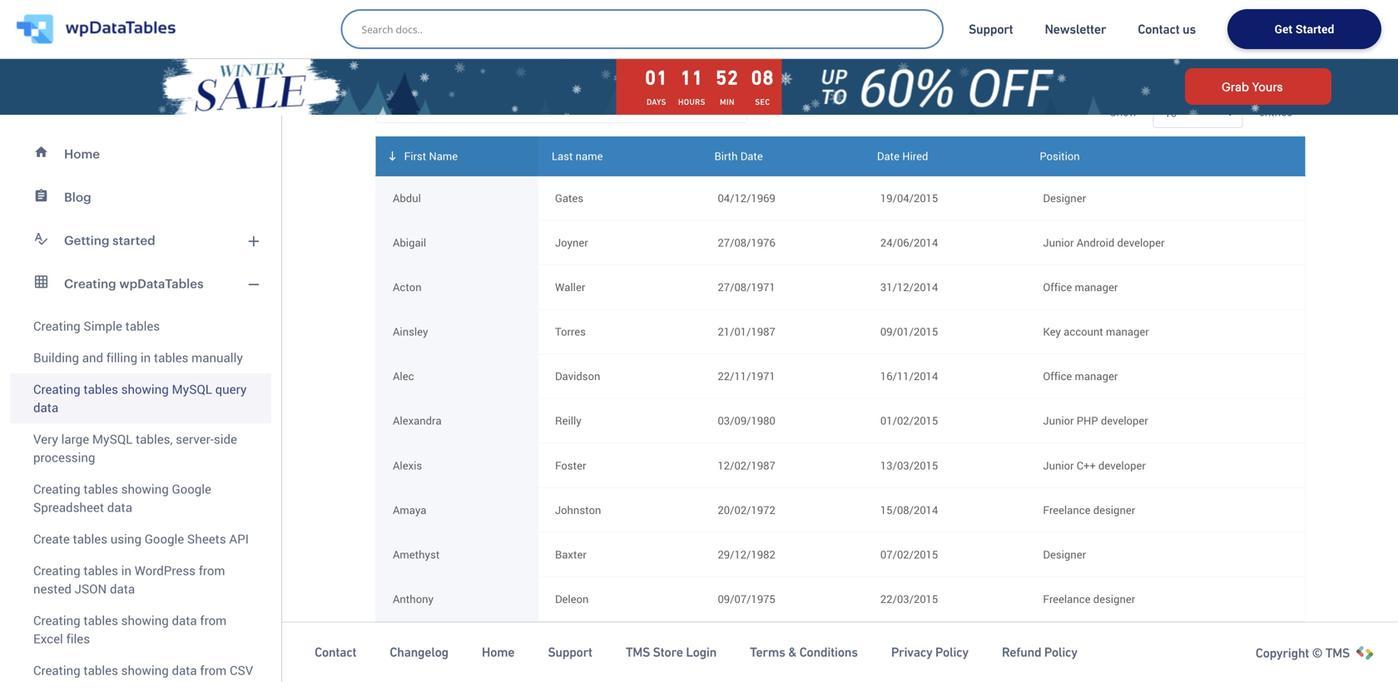 Task type: describe. For each thing, give the bounding box(es) containing it.
demonstrated
[[525, 7, 604, 21]]

wpdatatables - tables and charts manager wordpress plugin image
[[17, 14, 176, 44]]

contact for contact us
[[1138, 22, 1180, 37]]

in inside creating tables in wordpress from nested json data
[[121, 562, 132, 579]]

0 vertical spatial home link
[[10, 132, 271, 176]]

manager for 16/11/2014
[[1075, 369, 1118, 384]]

side
[[214, 431, 237, 448]]

0 vertical spatial in
[[607, 7, 617, 21]]

creating tables showing google spreadsheet data link
[[10, 474, 271, 524]]

create
[[33, 531, 70, 548]]

creating for creating wpdatatables
[[64, 276, 116, 291]]

tables for creating tables showing data from excel files
[[84, 612, 118, 629]]

started
[[112, 233, 155, 248]]

position
[[1040, 148, 1080, 163]]

show
[[1110, 104, 1140, 119]]

name
[[576, 148, 603, 163]]

tutorial.
[[769, 7, 813, 21]]

creating wpdatatables
[[64, 276, 204, 291]]

creating tables showing data from excel files link
[[10, 605, 271, 655]]

first for first name: activate to sort column descending "element"
[[404, 148, 426, 163]]

json
[[75, 581, 107, 598]]

data inside creating tables showing google spreadsheet data
[[107, 499, 132, 516]]

selected for first nothing selected button
[[610, 656, 651, 671]]

20/02/1972
[[718, 503, 776, 518]]

creating tables showing mysql query data
[[33, 381, 247, 416]]

by-
[[724, 7, 742, 21]]

last
[[552, 148, 573, 163]]

acton
[[393, 280, 422, 295]]

junior php developer
[[1043, 413, 1149, 428]]

freelance designer for 15/08/2014
[[1043, 503, 1136, 518]]

contact us
[[1138, 22, 1196, 37]]

birth date
[[715, 148, 763, 163]]

1 nothing selected button from the left
[[569, 649, 684, 679]]

processing
[[33, 449, 95, 466]]

09/01/2015
[[881, 324, 938, 339]]

office for 16/11/2014
[[1043, 369, 1072, 384]]

tables,
[[136, 431, 173, 448]]

data inside creating tables showing data from excel files
[[172, 612, 197, 629]]

grab yours
[[1222, 80, 1283, 93]]

developer for junior php developer
[[1101, 413, 1149, 428]]

16/11/2014
[[881, 369, 938, 384]]

date hired: activate to sort column ascending element
[[864, 136, 1027, 176]]

johnston
[[555, 503, 601, 518]]

junior android developer
[[1043, 235, 1165, 250]]

print button
[[375, 56, 450, 90]]

davidson
[[555, 369, 601, 384]]

get
[[1275, 21, 1293, 37]]

2 the from the left
[[620, 7, 638, 21]]

junior for junior android developer
[[1043, 235, 1074, 250]]

showing for creating tables showing google spreadsheet data
[[121, 481, 169, 498]]

copyright © tms
[[1256, 646, 1350, 661]]

terms
[[750, 645, 786, 660]]

step-
[[696, 7, 724, 21]]

newsletter
[[1045, 22, 1107, 37]]

very large mysql tables, server-side processing
[[33, 431, 237, 466]]

conditions
[[800, 645, 858, 660]]

creating tables showing data from csv files link
[[10, 655, 271, 683]]

21/01/1987
[[718, 324, 776, 339]]

creating for creating tables showing data from excel files
[[33, 612, 81, 629]]

first name for first name button
[[432, 654, 493, 670]]

from for creating tables in wordpress from nested json data
[[199, 562, 225, 579]]

01
[[645, 66, 668, 89]]

tms store login link
[[626, 644, 717, 661]]

key account manager
[[1043, 324, 1149, 339]]

csv
[[230, 662, 253, 679]]

tables for creating tables showing data from csv files
[[84, 662, 118, 679]]

name for first name: activate to sort column descending "element"
[[429, 148, 458, 163]]

creating for creating simple tables
[[33, 318, 81, 335]]

1 vertical spatial manager
[[1106, 324, 1149, 339]]

1 horizontal spatial home link
[[482, 644, 515, 661]]

designer for 07/02/2015
[[1043, 547, 1086, 562]]

building
[[33, 349, 79, 366]]

19/04/2015
[[881, 191, 938, 205]]

1 horizontal spatial tms
[[1326, 646, 1350, 661]]

nothing selected for first nothing selected button
[[569, 656, 651, 671]]

tables down the creating simple tables link
[[154, 349, 188, 366]]

creating for creating tables showing mysql query data
[[33, 381, 81, 398]]

date inside date hired: activate to sort column ascending element
[[877, 148, 900, 163]]

min
[[720, 97, 735, 107]]

support for top support link
[[969, 22, 1013, 37]]

creating for creating tables in wordpress from nested json data
[[33, 562, 81, 579]]

last name
[[552, 148, 603, 163]]

04/12/1969
[[718, 191, 776, 205]]

22/03/2015
[[881, 592, 938, 607]]

03/09/1980
[[718, 413, 776, 428]]

position: activate to sort column ascending element
[[1027, 136, 1306, 176]]

nothing selected for 1st nothing selected button from the right
[[1057, 656, 1139, 671]]

10 button
[[1165, 99, 1232, 127]]

to text field for 1st from text field from right
[[881, 665, 1010, 683]]

policy for refund policy
[[1045, 645, 1078, 660]]

27/08/1971
[[718, 280, 776, 295]]

very
[[33, 431, 58, 448]]

nested
[[33, 581, 72, 598]]

0 vertical spatial home
[[64, 147, 100, 161]]

junior for junior c++ developer
[[1043, 458, 1074, 473]]

first name button
[[393, 648, 522, 678]]

data inside creating tables in wordpress from nested json data
[[110, 581, 135, 598]]

last name: activate to sort column ascending element
[[539, 136, 701, 176]]

files for creating tables showing data from csv files
[[33, 681, 57, 683]]

gates
[[555, 191, 584, 205]]

create
[[390, 7, 426, 21]]

spreadsheet
[[33, 499, 104, 516]]

creating tables showing google spreadsheet data
[[33, 481, 211, 516]]

09/07/1975
[[718, 592, 776, 607]]

sheets
[[187, 531, 226, 548]]

2 nothing selected button from the left
[[1057, 649, 1288, 679]]

policy for privacy policy
[[936, 645, 969, 660]]

first for first name button
[[435, 654, 459, 670]]

office manager for 16/11/2014
[[1043, 369, 1118, 384]]

building and filling in tables manually link
[[10, 342, 271, 374]]

getting started link
[[10, 219, 271, 262]]

07/02/2015
[[881, 547, 938, 562]]

google for showing
[[172, 481, 211, 498]]

first name: activate to sort column descending element
[[376, 136, 539, 176]]

following
[[641, 7, 693, 21]]

contact link
[[315, 644, 357, 661]]

reilly
[[555, 413, 582, 428]]

creating tables showing data from excel files
[[33, 612, 227, 648]]

hired
[[903, 148, 929, 163]]

selected for 1st nothing selected button from the right
[[1098, 656, 1139, 671]]

52
[[716, 66, 739, 89]]

creating wpdatatables link
[[10, 262, 271, 306]]

12/02/1987
[[718, 458, 776, 473]]

10
[[1165, 105, 1177, 120]]

mysql inside creating tables showing mysql query data
[[172, 381, 212, 398]]

alec
[[393, 369, 414, 384]]



Task type: locate. For each thing, give the bounding box(es) containing it.
terms & conditions link
[[750, 644, 858, 661]]

3 junior from the top
[[1043, 458, 1074, 473]]

15/08/2014
[[881, 503, 938, 518]]

1 freelance from the top
[[1043, 503, 1091, 518]]

freelance designer for 22/03/2015
[[1043, 592, 1136, 607]]

building and filling in tables manually
[[33, 349, 243, 366]]

showing down very large mysql tables, server-side processing "link"
[[121, 481, 169, 498]]

as
[[510, 7, 522, 21]]

tables up building and filling in tables manually link on the bottom of the page
[[125, 318, 160, 335]]

0 horizontal spatial support link
[[548, 644, 593, 661]]

2 nothing from the left
[[1057, 656, 1096, 671]]

showing inside creating tables showing google spreadsheet data
[[121, 481, 169, 498]]

home up 'blog'
[[64, 147, 100, 161]]

creating up excel
[[33, 612, 81, 629]]

0 horizontal spatial home link
[[10, 132, 271, 176]]

let's create the table first, as demonstrated in the following step-by-step tutorial.
[[362, 7, 813, 21]]

0 vertical spatial name
[[429, 148, 458, 163]]

developer for junior android developer
[[1118, 235, 1165, 250]]

tables left "using"
[[73, 531, 107, 548]]

refund policy link
[[1002, 644, 1078, 661]]

11
[[680, 66, 704, 89]]

creating inside creating tables showing data from excel files
[[33, 612, 81, 629]]

google inside "link"
[[145, 531, 184, 548]]

0 horizontal spatial from text field
[[718, 631, 847, 661]]

0 horizontal spatial nothing
[[569, 656, 607, 671]]

showing down building and filling in tables manually link on the bottom of the page
[[121, 381, 169, 398]]

junior for junior php developer
[[1043, 413, 1074, 428]]

1 vertical spatial office manager
[[1043, 369, 1118, 384]]

1 horizontal spatial nothing selected button
[[1057, 649, 1288, 679]]

in right filling
[[141, 349, 151, 366]]

tables inside "link"
[[73, 531, 107, 548]]

tables inside creating tables in wordpress from nested json data
[[84, 562, 118, 579]]

1 nothing from the left
[[569, 656, 607, 671]]

waller
[[555, 280, 585, 295]]

wpdatatables
[[119, 276, 204, 291]]

creating for creating tables showing google spreadsheet data
[[33, 481, 81, 498]]

freelance designer up refund policy link
[[1043, 592, 1136, 607]]

2 vertical spatial in
[[121, 562, 132, 579]]

deleon
[[555, 592, 589, 607]]

1 horizontal spatial nothing
[[1057, 656, 1096, 671]]

creating tables showing mysql query data link
[[10, 374, 271, 424]]

1 vertical spatial developer
[[1101, 413, 1149, 428]]

to text field for 2nd from text field from the right
[[718, 665, 847, 683]]

data
[[33, 399, 58, 416], [107, 499, 132, 516], [110, 581, 135, 598], [172, 612, 197, 629], [172, 662, 197, 679]]

creating
[[64, 276, 116, 291], [33, 318, 81, 335], [33, 381, 81, 398], [33, 481, 81, 498], [33, 562, 81, 579], [33, 612, 81, 629], [33, 662, 81, 679]]

1 horizontal spatial policy
[[1045, 645, 1078, 660]]

0 horizontal spatial tms
[[626, 645, 650, 660]]

3 showing from the top
[[121, 612, 169, 629]]

tables down creating tables showing data from excel files
[[84, 662, 118, 679]]

create tables using google sheets api link
[[10, 524, 271, 555]]

nothing selected
[[569, 656, 651, 671], [1057, 656, 1139, 671]]

manager for 31/12/2014
[[1075, 280, 1118, 295]]

creating up nested
[[33, 562, 81, 579]]

1 vertical spatial from
[[200, 612, 227, 629]]

to text field down privacy policy link
[[881, 665, 1010, 683]]

showing for creating tables showing mysql query data
[[121, 381, 169, 398]]

showing inside creating tables showing data from excel files
[[121, 612, 169, 629]]

tms store login
[[626, 645, 717, 660]]

first name up abdul at left
[[404, 148, 458, 163]]

1 horizontal spatial home
[[482, 645, 515, 660]]

tables inside creating tables showing google spreadsheet data
[[84, 481, 118, 498]]

files
[[66, 631, 90, 648], [33, 681, 57, 683]]

grab
[[1222, 80, 1249, 93]]

0 horizontal spatial name
[[429, 148, 458, 163]]

office up key
[[1043, 280, 1072, 295]]

2 vertical spatial from
[[200, 662, 227, 679]]

tables for creating tables in wordpress from nested json data
[[84, 562, 118, 579]]

nothing selected left the store
[[569, 656, 651, 671]]

in
[[607, 7, 617, 21], [141, 349, 151, 366], [121, 562, 132, 579]]

hours
[[678, 97, 706, 107]]

in right demonstrated
[[607, 7, 617, 21]]

1 horizontal spatial nothing selected
[[1057, 656, 1139, 671]]

mysql right large
[[92, 431, 133, 448]]

designer for 15/08/2014
[[1094, 503, 1136, 518]]

print
[[410, 65, 435, 81]]

2 policy from the left
[[1045, 645, 1078, 660]]

Search input search field
[[362, 17, 932, 41]]

newsletter link
[[1045, 21, 1107, 37]]

1 the from the left
[[429, 7, 447, 21]]

contact us link
[[1138, 21, 1196, 37]]

1 horizontal spatial the
[[620, 7, 638, 21]]

the left 'following'
[[620, 7, 638, 21]]

1 vertical spatial office
[[1043, 369, 1072, 384]]

1 selected from the left
[[610, 656, 651, 671]]

google inside creating tables showing google spreadsheet data
[[172, 481, 211, 498]]

1 nothing selected from the left
[[569, 656, 651, 671]]

0 vertical spatial google
[[172, 481, 211, 498]]

baxter
[[555, 547, 587, 562]]

1 vertical spatial google
[[145, 531, 184, 548]]

creating up building in the left bottom of the page
[[33, 318, 81, 335]]

0 vertical spatial support link
[[969, 21, 1013, 37]]

13/03/2015
[[881, 458, 938, 473]]

creating inside 'creating tables showing data from csv files'
[[33, 662, 81, 679]]

2 selected from the left
[[1098, 656, 1139, 671]]

home link up 'blog'
[[10, 132, 271, 176]]

first name for first name: activate to sort column descending "element"
[[404, 148, 458, 163]]

support for the left support link
[[548, 645, 593, 660]]

2 horizontal spatial in
[[607, 7, 617, 21]]

data inside 'creating tables showing data from csv files'
[[172, 662, 197, 679]]

designer for 22/03/2015
[[1094, 592, 1136, 607]]

From text field
[[718, 631, 847, 661], [881, 631, 1010, 661]]

from inside creating tables showing data from excel files
[[200, 612, 227, 629]]

0 horizontal spatial first
[[404, 148, 426, 163]]

home
[[64, 147, 100, 161], [482, 645, 515, 660]]

2 to text field from the left
[[881, 665, 1010, 683]]

0 horizontal spatial support
[[548, 645, 593, 660]]

freelance up refund policy
[[1043, 592, 1091, 607]]

1 showing from the top
[[121, 381, 169, 398]]

0 horizontal spatial selected
[[610, 656, 651, 671]]

1 vertical spatial freelance designer
[[1043, 592, 1136, 607]]

2 designer from the top
[[1094, 592, 1136, 607]]

nothing right refund on the bottom right
[[1057, 656, 1096, 671]]

0 horizontal spatial to text field
[[718, 665, 847, 683]]

php
[[1077, 413, 1099, 428]]

1 horizontal spatial contact
[[1138, 22, 1180, 37]]

1 vertical spatial designer
[[1094, 592, 1136, 607]]

nothing
[[569, 656, 607, 671], [1057, 656, 1096, 671]]

0 vertical spatial contact
[[1138, 22, 1180, 37]]

0 vertical spatial mysql
[[172, 381, 212, 398]]

store
[[653, 645, 683, 660]]

1 horizontal spatial first
[[435, 654, 459, 670]]

alexandra
[[393, 413, 442, 428]]

2 freelance from the top
[[1043, 592, 1091, 607]]

filling
[[106, 349, 137, 366]]

1 horizontal spatial support link
[[969, 21, 1013, 37]]

tables inside creating tables showing mysql query data
[[84, 381, 118, 398]]

anthony
[[393, 592, 434, 607]]

from for creating tables showing data from csv files
[[200, 662, 227, 679]]

4 showing from the top
[[121, 662, 169, 679]]

from inside creating tables in wordpress from nested json data
[[199, 562, 225, 579]]

0 horizontal spatial the
[[429, 7, 447, 21]]

manager up key account manager
[[1075, 280, 1118, 295]]

0 horizontal spatial date
[[741, 148, 763, 163]]

1 vertical spatial in
[[141, 349, 151, 366]]

1 policy from the left
[[936, 645, 969, 660]]

showing inside creating tables showing mysql query data
[[121, 381, 169, 398]]

date left hired
[[877, 148, 900, 163]]

office manager up account
[[1043, 280, 1118, 295]]

tables for creating tables showing mysql query data
[[84, 381, 118, 398]]

the left table
[[429, 7, 447, 21]]

1 vertical spatial mysql
[[92, 431, 133, 448]]

google for using
[[145, 531, 184, 548]]

contact for contact
[[315, 645, 357, 660]]

office manager down account
[[1043, 369, 1118, 384]]

policy right refund on the bottom right
[[1045, 645, 1078, 660]]

nothing down the deleon
[[569, 656, 607, 671]]

junior left c++
[[1043, 458, 1074, 473]]

2 vertical spatial junior
[[1043, 458, 1074, 473]]

manually
[[192, 349, 243, 366]]

2 nothing selected from the left
[[1057, 656, 1139, 671]]

tables down json
[[84, 612, 118, 629]]

0 vertical spatial first name
[[404, 148, 458, 163]]

terms & conditions
[[750, 645, 858, 660]]

data down the wordpress
[[172, 612, 197, 629]]

data inside creating tables showing mysql query data
[[33, 399, 58, 416]]

get started link
[[1228, 9, 1382, 49]]

2 vertical spatial manager
[[1075, 369, 1118, 384]]

first inside button
[[435, 654, 459, 670]]

showing down creating tables in wordpress from nested json data link
[[121, 612, 169, 629]]

office manager for 31/12/2014
[[1043, 280, 1118, 295]]

grab yours link
[[1185, 68, 1332, 105]]

freelance designer down c++
[[1043, 503, 1136, 518]]

0 vertical spatial designer
[[1094, 503, 1136, 518]]

create tables using google sheets api
[[33, 531, 249, 548]]

from
[[199, 562, 225, 579], [200, 612, 227, 629], [200, 662, 227, 679]]

from for creating tables showing data from excel files
[[200, 612, 227, 629]]

1 freelance designer from the top
[[1043, 503, 1136, 518]]

1 horizontal spatial selected
[[1098, 656, 1139, 671]]

name inside button
[[462, 654, 493, 670]]

Search form search field
[[362, 17, 932, 41]]

amethyst
[[393, 547, 440, 562]]

1 horizontal spatial files
[[66, 631, 90, 648]]

office down key
[[1043, 369, 1072, 384]]

0 vertical spatial first
[[404, 148, 426, 163]]

android
[[1077, 235, 1115, 250]]

nothing for 1st nothing selected button from the right
[[1057, 656, 1096, 671]]

2 office manager from the top
[[1043, 369, 1118, 384]]

creating tables in wordpress from nested json data link
[[10, 555, 271, 605]]

name inside "element"
[[429, 148, 458, 163]]

freelance
[[1043, 503, 1091, 518], [1043, 592, 1091, 607]]

using
[[111, 531, 141, 548]]

nothing selected button
[[569, 649, 684, 679], [1057, 649, 1288, 679]]

junior left android
[[1043, 235, 1074, 250]]

excel
[[33, 631, 63, 648]]

1 vertical spatial name
[[462, 654, 493, 670]]

2 from text field from the left
[[881, 631, 1010, 661]]

designer for 19/04/2015
[[1043, 191, 1086, 205]]

data right json
[[110, 581, 135, 598]]

0 vertical spatial manager
[[1075, 280, 1118, 295]]

1 vertical spatial first name
[[432, 654, 493, 670]]

in down "using"
[[121, 562, 132, 579]]

0 horizontal spatial in
[[121, 562, 132, 579]]

1 vertical spatial designer
[[1043, 547, 1086, 562]]

1 date from the left
[[741, 148, 763, 163]]

nothing selected right refund on the bottom right
[[1057, 656, 1139, 671]]

c++
[[1077, 458, 1096, 473]]

creating down excel
[[33, 662, 81, 679]]

policy inside refund policy link
[[1045, 645, 1078, 660]]

date inside birth date: activate to sort column ascending element
[[741, 148, 763, 163]]

developer for junior c++ developer
[[1099, 458, 1146, 473]]

0 horizontal spatial nothing selected
[[569, 656, 651, 671]]

files for creating tables showing data from excel files
[[66, 631, 90, 648]]

from inside 'creating tables showing data from csv files'
[[200, 662, 227, 679]]

tables up json
[[84, 562, 118, 579]]

key
[[1043, 324, 1061, 339]]

0 horizontal spatial mysql
[[92, 431, 133, 448]]

table
[[450, 7, 479, 21]]

abigail
[[393, 235, 426, 250]]

home right changelog link
[[482, 645, 515, 660]]

1 from text field from the left
[[718, 631, 847, 661]]

first name inside first name: activate to sort column descending "element"
[[404, 148, 458, 163]]

0 horizontal spatial home
[[64, 147, 100, 161]]

creating down building in the left bottom of the page
[[33, 381, 81, 398]]

1 horizontal spatial support
[[969, 22, 1013, 37]]

abdul
[[393, 191, 421, 205]]

2 date from the left
[[877, 148, 900, 163]]

0 vertical spatial junior
[[1043, 235, 1074, 250]]

selected left the store
[[610, 656, 651, 671]]

0 vertical spatial office manager
[[1043, 280, 1118, 295]]

2 freelance designer from the top
[[1043, 592, 1136, 607]]

designer
[[1043, 191, 1086, 205], [1043, 547, 1086, 562]]

tables
[[125, 318, 160, 335], [154, 349, 188, 366], [84, 381, 118, 398], [84, 481, 118, 498], [73, 531, 107, 548], [84, 562, 118, 579], [84, 612, 118, 629], [84, 662, 118, 679]]

google up the wordpress
[[145, 531, 184, 548]]

joyner
[[555, 235, 588, 250]]

1 vertical spatial junior
[[1043, 413, 1074, 428]]

1 to text field from the left
[[718, 665, 847, 683]]

0 horizontal spatial nothing selected button
[[569, 649, 684, 679]]

1 junior from the top
[[1043, 235, 1074, 250]]

manager down key account manager
[[1075, 369, 1118, 384]]

showing
[[121, 381, 169, 398], [121, 481, 169, 498], [121, 612, 169, 629], [121, 662, 169, 679]]

getting
[[64, 233, 109, 248]]

to text field down '&'
[[718, 665, 847, 683]]

0 horizontal spatial policy
[[936, 645, 969, 660]]

policy inside privacy policy link
[[936, 645, 969, 660]]

1 horizontal spatial from text field
[[881, 631, 1010, 661]]

1 office manager from the top
[[1043, 280, 1118, 295]]

office for 31/12/2014
[[1043, 280, 1072, 295]]

1 vertical spatial support link
[[548, 644, 593, 661]]

1 vertical spatial support
[[548, 645, 593, 660]]

0 vertical spatial office
[[1043, 280, 1072, 295]]

files inside creating tables showing data from excel files
[[66, 631, 90, 648]]

showing for creating tables showing data from excel files
[[121, 612, 169, 629]]

birth
[[715, 148, 738, 163]]

showing inside 'creating tables showing data from csv files'
[[121, 662, 169, 679]]

mysql left the query
[[172, 381, 212, 398]]

account
[[1064, 324, 1104, 339]]

policy right privacy
[[936, 645, 969, 660]]

developer right c++
[[1099, 458, 1146, 473]]

1 designer from the top
[[1043, 191, 1086, 205]]

showing for creating tables showing data from csv files
[[121, 662, 169, 679]]

0 vertical spatial support
[[969, 22, 1013, 37]]

0 vertical spatial designer
[[1043, 191, 1086, 205]]

blog link
[[10, 176, 271, 219]]

1 designer from the top
[[1094, 503, 1136, 518]]

data left csv
[[172, 662, 197, 679]]

0 vertical spatial freelance designer
[[1043, 503, 1136, 518]]

simple
[[84, 318, 122, 335]]

manager
[[1075, 280, 1118, 295], [1106, 324, 1149, 339], [1075, 369, 1118, 384]]

creating up spreadsheet
[[33, 481, 81, 498]]

1 horizontal spatial name
[[462, 654, 493, 670]]

1 horizontal spatial date
[[877, 148, 900, 163]]

changelog
[[390, 645, 449, 660]]

tables down and
[[84, 381, 118, 398]]

get started
[[1275, 21, 1335, 37]]

tms
[[626, 645, 650, 660], [1326, 646, 1350, 661]]

birth date: activate to sort column ascending element
[[701, 136, 864, 176]]

creating inside creating tables showing google spreadsheet data
[[33, 481, 81, 498]]

1 vertical spatial contact
[[315, 645, 357, 660]]

manager right account
[[1106, 324, 1149, 339]]

0 horizontal spatial files
[[33, 681, 57, 683]]

step
[[742, 7, 766, 21]]

1 vertical spatial freelance
[[1043, 592, 1091, 607]]

tables for creating tables showing google spreadsheet data
[[84, 481, 118, 498]]

tables for create tables using google sheets api
[[73, 531, 107, 548]]

1 horizontal spatial mysql
[[172, 381, 212, 398]]

nothing for first nothing selected button
[[569, 656, 607, 671]]

mysql inside very large mysql tables, server-side processing
[[92, 431, 133, 448]]

1 vertical spatial home
[[482, 645, 515, 660]]

2 vertical spatial developer
[[1099, 458, 1146, 473]]

ainsley
[[393, 324, 428, 339]]

creating for creating tables showing data from csv files
[[33, 662, 81, 679]]

data up "using"
[[107, 499, 132, 516]]

showing down 'creating tables showing data from excel files' link
[[121, 662, 169, 679]]

home link right changelog link
[[482, 644, 515, 661]]

1 horizontal spatial in
[[141, 349, 151, 366]]

developer right android
[[1118, 235, 1165, 250]]

freelance down c++
[[1043, 503, 1091, 518]]

google down the 'server-' at the bottom
[[172, 481, 211, 498]]

query
[[215, 381, 247, 398]]

alexis
[[393, 458, 422, 473]]

tables inside 'creating tables showing data from csv files'
[[84, 662, 118, 679]]

freelance for 15/08/2014
[[1043, 503, 1091, 518]]

0 horizontal spatial contact
[[315, 645, 357, 660]]

files inside 'creating tables showing data from csv files'
[[33, 681, 57, 683]]

first inside "element"
[[404, 148, 426, 163]]

1 office from the top
[[1043, 280, 1072, 295]]

To text field
[[718, 665, 847, 683], [881, 665, 1010, 683]]

freelance for 22/03/2015
[[1043, 592, 1091, 607]]

first name down anthony
[[432, 654, 493, 670]]

2 office from the top
[[1043, 369, 1072, 384]]

first
[[404, 148, 426, 163], [435, 654, 459, 670]]

2 designer from the top
[[1043, 547, 1086, 562]]

2 junior from the top
[[1043, 413, 1074, 428]]

date right birth at the top of page
[[741, 148, 763, 163]]

1 vertical spatial first
[[435, 654, 459, 670]]

policy
[[936, 645, 969, 660], [1045, 645, 1078, 660]]

very large mysql tables, server-side processing link
[[10, 424, 271, 474]]

0 vertical spatial from
[[199, 562, 225, 579]]

creating inside creating tables showing mysql query data
[[33, 381, 81, 398]]

1 horizontal spatial to text field
[[881, 665, 1010, 683]]

tms left the store
[[626, 645, 650, 660]]

creating inside creating tables in wordpress from nested json data
[[33, 562, 81, 579]]

developer right php
[[1101, 413, 1149, 428]]

1 vertical spatial files
[[33, 681, 57, 683]]

data up very
[[33, 399, 58, 416]]

1 vertical spatial home link
[[482, 644, 515, 661]]

creating up creating simple tables
[[64, 276, 116, 291]]

24/06/2014
[[881, 235, 938, 250]]

files right excel
[[66, 631, 90, 648]]

designer
[[1094, 503, 1136, 518], [1094, 592, 1136, 607]]

changelog link
[[390, 644, 449, 661]]

creating simple tables
[[33, 318, 160, 335]]

privacy policy
[[891, 645, 969, 660]]

selected right refund policy link
[[1098, 656, 1139, 671]]

developer
[[1118, 235, 1165, 250], [1101, 413, 1149, 428], [1099, 458, 1146, 473]]

tms right ©
[[1326, 646, 1350, 661]]

2 showing from the top
[[121, 481, 169, 498]]

0 vertical spatial files
[[66, 631, 90, 648]]

tables inside creating tables showing data from excel files
[[84, 612, 118, 629]]

files down excel
[[33, 681, 57, 683]]

junior left php
[[1043, 413, 1074, 428]]

0 vertical spatial freelance
[[1043, 503, 1091, 518]]

0 vertical spatial developer
[[1118, 235, 1165, 250]]

©
[[1312, 646, 1323, 661]]

first name inside first name button
[[432, 654, 493, 670]]

tables up spreadsheet
[[84, 481, 118, 498]]

name for first name button
[[462, 654, 493, 670]]



Task type: vqa. For each thing, say whether or not it's contained in the screenshot.
Period button
no



